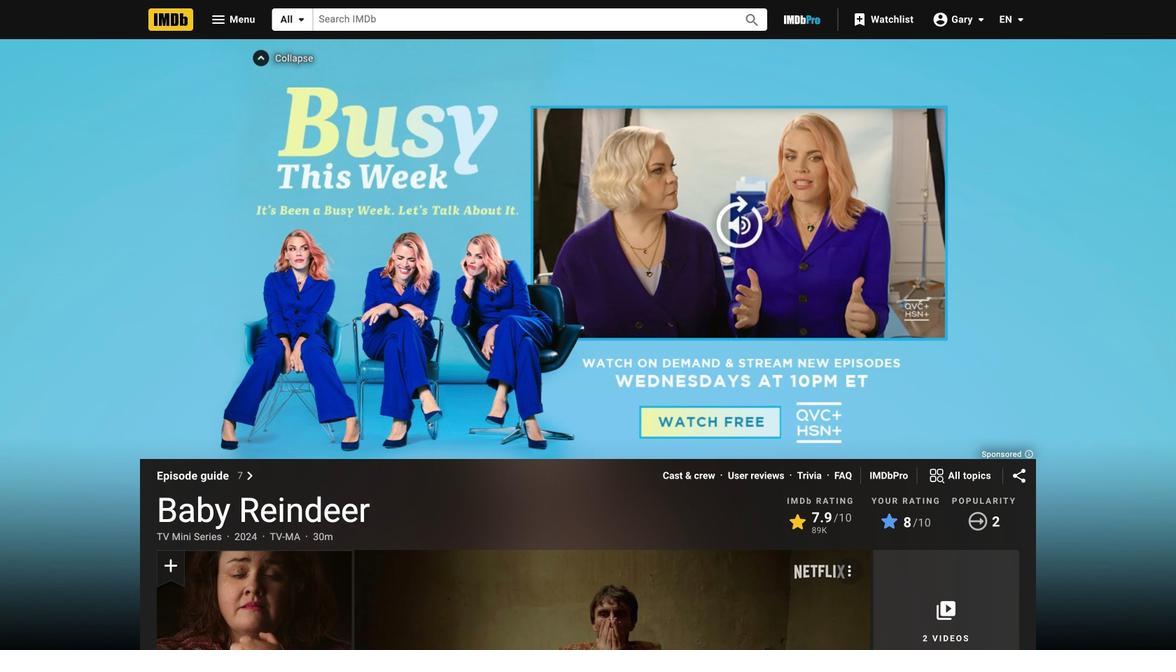 Task type: locate. For each thing, give the bounding box(es) containing it.
account circle image
[[932, 11, 949, 28]]

None field
[[313, 9, 728, 31]]

watchlist image
[[851, 11, 868, 28]]

submit search image
[[744, 12, 761, 29]]

share on social media image
[[1011, 468, 1028, 484]]

watch official trailer element
[[354, 550, 871, 650], [354, 550, 871, 650]]

categories image
[[929, 468, 945, 484]]

None search field
[[272, 8, 767, 31]]

group
[[354, 550, 871, 650], [157, 550, 352, 650]]

arrow drop down image
[[973, 11, 990, 28], [1012, 11, 1029, 28]]



Task type: describe. For each thing, give the bounding box(es) containing it.
1 horizontal spatial arrow drop down image
[[1012, 11, 1029, 28]]

menu image
[[210, 11, 227, 28]]

chevron right inline image
[[246, 472, 254, 480]]

home image
[[148, 8, 193, 31]]

video autoplay preference image
[[841, 563, 858, 580]]

Search IMDb text field
[[313, 9, 728, 31]]

arrow drop down image
[[293, 11, 310, 28]]

0 horizontal spatial group
[[157, 550, 352, 650]]

0 horizontal spatial arrow drop down image
[[973, 11, 990, 28]]

1 horizontal spatial group
[[354, 550, 871, 650]]

the story follows the writer and performer richard gadd's warped relationship with his female stalker and the impact it has on him as he is ultimately forced to face a deep, dark buried trauma. image
[[354, 550, 871, 650]]

jessica gunning and richard gadd in baby reindeer (2024) image
[[157, 551, 352, 650]]



Task type: vqa. For each thing, say whether or not it's contained in the screenshot.
the leftmost THE ARROW DROP DOWN image
yes



